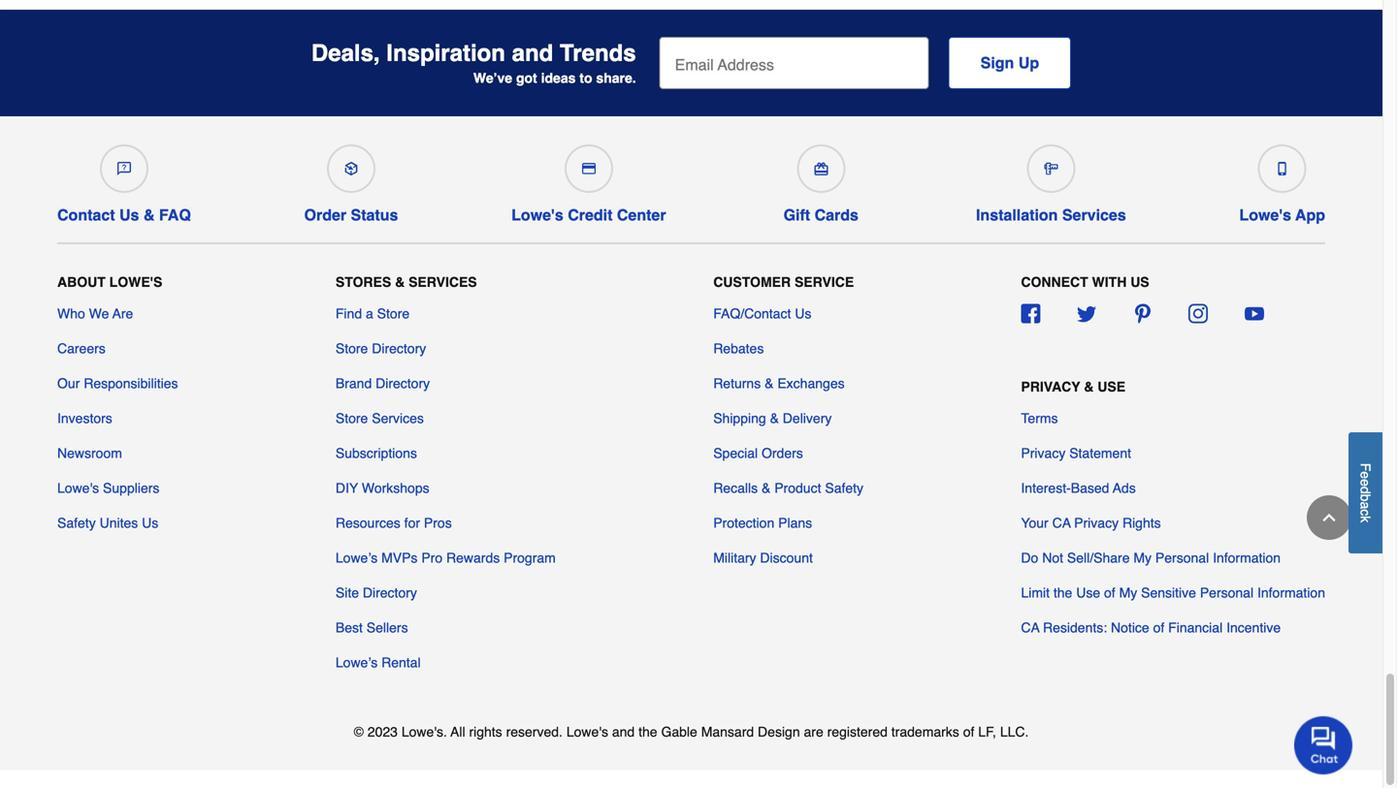 Task type: vqa. For each thing, say whether or not it's contained in the screenshot.
( 0 ) associated with Boating essential.
no



Task type: locate. For each thing, give the bounding box(es) containing it.
0 horizontal spatial and
[[512, 40, 553, 66]]

1 lowe's from the top
[[336, 550, 378, 566]]

directory down store directory
[[376, 376, 430, 391]]

a up k on the right of the page
[[1358, 502, 1373, 509]]

design
[[758, 725, 800, 740]]

customer care image
[[117, 162, 131, 175]]

us down customer service
[[795, 306, 811, 321]]

investors
[[57, 411, 112, 426]]

faq/contact
[[713, 306, 791, 321]]

gift cards
[[784, 206, 859, 224]]

0 vertical spatial ca
[[1052, 515, 1071, 531]]

0 vertical spatial use
[[1098, 380, 1126, 395]]

services up the 'connect with us'
[[1062, 206, 1126, 224]]

llc.
[[1000, 725, 1029, 740]]

& up statement
[[1084, 380, 1094, 395]]

suppliers
[[103, 481, 160, 496]]

lowe's down best
[[336, 655, 378, 671]]

information
[[1213, 550, 1281, 566], [1257, 585, 1325, 601]]

returns & exchanges
[[713, 376, 845, 391]]

0 horizontal spatial the
[[639, 725, 657, 740]]

1 vertical spatial directory
[[376, 376, 430, 391]]

1 vertical spatial a
[[1358, 502, 1373, 509]]

directory up brand directory
[[372, 341, 426, 356]]

installation
[[976, 206, 1058, 224]]

lf,
[[978, 725, 996, 740]]

we've
[[473, 70, 512, 86]]

0 vertical spatial safety
[[825, 481, 864, 496]]

us for faq/contact
[[795, 306, 811, 321]]

us for contact
[[119, 206, 139, 224]]

1 horizontal spatial of
[[1104, 585, 1115, 601]]

subscriptions
[[336, 446, 417, 461]]

terms
[[1021, 411, 1058, 426]]

& for recalls & product safety
[[762, 481, 771, 496]]

directory
[[372, 341, 426, 356], [376, 376, 430, 391], [363, 585, 417, 601]]

workshops
[[362, 481, 429, 496]]

& left delivery
[[770, 411, 779, 426]]

rebates link
[[713, 339, 764, 358]]

services up find a store 'link'
[[409, 275, 477, 290]]

brand
[[336, 376, 372, 391]]

unites
[[100, 515, 138, 531]]

d
[[1358, 487, 1373, 494]]

1 vertical spatial information
[[1257, 585, 1325, 601]]

0 horizontal spatial of
[[963, 725, 974, 740]]

1 vertical spatial lowe's
[[336, 655, 378, 671]]

lowe's left "app"
[[1239, 206, 1291, 224]]

& right stores
[[395, 275, 405, 290]]

limit
[[1021, 585, 1050, 601]]

lowe's for lowe's rental
[[336, 655, 378, 671]]

2 vertical spatial services
[[372, 411, 424, 426]]

trademarks
[[891, 725, 959, 740]]

2 vertical spatial us
[[142, 515, 158, 531]]

lowe's mvps pro rewards program
[[336, 550, 556, 566]]

us
[[1131, 275, 1149, 290]]

diy workshops
[[336, 481, 429, 496]]

lowe's app link
[[1239, 137, 1325, 224]]

0 vertical spatial a
[[366, 306, 373, 321]]

2 vertical spatial privacy
[[1074, 515, 1119, 531]]

safety right product
[[825, 481, 864, 496]]

2 lowe's from the top
[[336, 655, 378, 671]]

facebook image
[[1021, 304, 1041, 323]]

do
[[1021, 550, 1038, 566]]

and
[[512, 40, 553, 66], [612, 725, 635, 740]]

0 vertical spatial store
[[377, 306, 410, 321]]

1 vertical spatial safety
[[57, 515, 96, 531]]

site
[[336, 585, 359, 601]]

pinterest image
[[1133, 304, 1152, 323]]

store for directory
[[336, 341, 368, 356]]

1 vertical spatial and
[[612, 725, 635, 740]]

ca down limit
[[1021, 620, 1040, 636]]

e up b
[[1358, 479, 1373, 487]]

0 vertical spatial directory
[[372, 341, 426, 356]]

privacy up terms
[[1021, 380, 1080, 395]]

0 vertical spatial lowe's
[[336, 550, 378, 566]]

rebates
[[713, 341, 764, 356]]

pickup image
[[344, 162, 358, 175]]

privacy up the sell/share
[[1074, 515, 1119, 531]]

dimensions image
[[1044, 162, 1058, 175]]

a inside f e e d b a c k button
[[1358, 502, 1373, 509]]

use
[[1098, 380, 1126, 395], [1076, 585, 1100, 601]]

k
[[1358, 516, 1373, 523]]

0 horizontal spatial us
[[119, 206, 139, 224]]

of inside "ca residents: notice of financial incentive" link
[[1153, 620, 1165, 636]]

1 vertical spatial store
[[336, 341, 368, 356]]

0 vertical spatial my
[[1134, 550, 1152, 566]]

to
[[580, 70, 592, 86]]

brand directory link
[[336, 374, 430, 393]]

& right recalls at the right bottom of page
[[762, 481, 771, 496]]

cards
[[815, 206, 859, 224]]

2 horizontal spatial us
[[795, 306, 811, 321]]

lowe's
[[511, 206, 563, 224], [1239, 206, 1291, 224], [109, 275, 162, 290], [57, 481, 99, 496], [566, 725, 608, 740]]

1 vertical spatial use
[[1076, 585, 1100, 601]]

lowe's rental link
[[336, 653, 421, 673]]

sign up button
[[949, 37, 1071, 89]]

ideas
[[541, 70, 576, 86]]

site directory
[[336, 585, 417, 601]]

use down the sell/share
[[1076, 585, 1100, 601]]

interest-based ads
[[1021, 481, 1136, 496]]

&
[[143, 206, 155, 224], [395, 275, 405, 290], [765, 376, 774, 391], [1084, 380, 1094, 395], [770, 411, 779, 426], [762, 481, 771, 496]]

0 horizontal spatial safety
[[57, 515, 96, 531]]

who we are link
[[57, 304, 133, 323]]

and up got
[[512, 40, 553, 66]]

2023
[[368, 725, 398, 740]]

& for stores & services
[[395, 275, 405, 290]]

& inside 'link'
[[762, 481, 771, 496]]

mobile image
[[1276, 162, 1289, 175]]

& right returns
[[765, 376, 774, 391]]

lowe's for lowe's credit center
[[511, 206, 563, 224]]

incentive
[[1226, 620, 1281, 636]]

services down brand directory
[[372, 411, 424, 426]]

us right contact
[[119, 206, 139, 224]]

c
[[1358, 509, 1373, 516]]

center
[[617, 206, 666, 224]]

a right find
[[366, 306, 373, 321]]

personal
[[1155, 550, 1209, 566], [1200, 585, 1254, 601]]

newsroom
[[57, 446, 122, 461]]

2 vertical spatial directory
[[363, 585, 417, 601]]

lowe's inside "link"
[[511, 206, 563, 224]]

0 vertical spatial of
[[1104, 585, 1115, 601]]

0 horizontal spatial a
[[366, 306, 373, 321]]

of
[[1104, 585, 1115, 601], [1153, 620, 1165, 636], [963, 725, 974, 740]]

notice
[[1111, 620, 1149, 636]]

my up notice
[[1119, 585, 1137, 601]]

installation services link
[[976, 137, 1126, 224]]

b
[[1358, 494, 1373, 502]]

and left gable
[[612, 725, 635, 740]]

0 vertical spatial privacy
[[1021, 380, 1080, 395]]

mansard
[[701, 725, 754, 740]]

1 vertical spatial us
[[795, 306, 811, 321]]

f e e d b a c k
[[1358, 463, 1373, 523]]

directory inside 'link'
[[376, 376, 430, 391]]

lowe's down newsroom
[[57, 481, 99, 496]]

twitter image
[[1077, 304, 1096, 323]]

personal up limit the use of my sensitive personal information
[[1155, 550, 1209, 566]]

my down the rights
[[1134, 550, 1152, 566]]

directory up the sellers
[[363, 585, 417, 601]]

lowe's left credit
[[511, 206, 563, 224]]

1 horizontal spatial us
[[142, 515, 158, 531]]

0 vertical spatial services
[[1062, 206, 1126, 224]]

2 horizontal spatial of
[[1153, 620, 1165, 636]]

0 vertical spatial the
[[1054, 585, 1072, 601]]

protection
[[713, 515, 774, 531]]

1 horizontal spatial ca
[[1052, 515, 1071, 531]]

2 vertical spatial of
[[963, 725, 974, 740]]

privacy & use
[[1021, 380, 1126, 395]]

safety left unites at the left of the page
[[57, 515, 96, 531]]

protection plans link
[[713, 514, 812, 533]]

your ca privacy rights link
[[1021, 514, 1161, 533]]

1 vertical spatial privacy
[[1021, 446, 1066, 461]]

1 horizontal spatial the
[[1054, 585, 1072, 601]]

deals,
[[311, 40, 380, 66]]

military discount link
[[713, 548, 813, 568]]

store down stores & services
[[377, 306, 410, 321]]

store up brand
[[336, 341, 368, 356]]

0 horizontal spatial ca
[[1021, 620, 1040, 636]]

2 vertical spatial store
[[336, 411, 368, 426]]

store directory
[[336, 341, 426, 356]]

ca right your
[[1052, 515, 1071, 531]]

privacy up interest-
[[1021, 446, 1066, 461]]

sign up
[[981, 54, 1039, 72]]

Email Address email field
[[659, 37, 929, 89]]

lowe's for lowe's app
[[1239, 206, 1291, 224]]

us right unites at the left of the page
[[142, 515, 158, 531]]

recalls
[[713, 481, 758, 496]]

of down the sell/share
[[1104, 585, 1115, 601]]

e up 'd'
[[1358, 472, 1373, 479]]

the right limit
[[1054, 585, 1072, 601]]

order
[[304, 206, 346, 224]]

of right notice
[[1153, 620, 1165, 636]]

1 horizontal spatial a
[[1358, 502, 1373, 509]]

of inside limit the use of my sensitive personal information link
[[1104, 585, 1115, 601]]

1 e from the top
[[1358, 472, 1373, 479]]

personal up incentive on the bottom right of page
[[1200, 585, 1254, 601]]

faq/contact us link
[[713, 304, 811, 323]]

0 vertical spatial information
[[1213, 550, 1281, 566]]

inspiration
[[386, 40, 505, 66]]

rewards
[[446, 550, 500, 566]]

military discount
[[713, 550, 813, 566]]

directory for store directory
[[372, 341, 426, 356]]

the
[[1054, 585, 1072, 601], [639, 725, 657, 740]]

and inside deals, inspiration and trends we've got ideas to share.
[[512, 40, 553, 66]]

interest-
[[1021, 481, 1071, 496]]

0 vertical spatial us
[[119, 206, 139, 224]]

services
[[1062, 206, 1126, 224], [409, 275, 477, 290], [372, 411, 424, 426]]

based
[[1071, 481, 1109, 496]]

pro
[[421, 550, 443, 566]]

0 vertical spatial and
[[512, 40, 553, 66]]

& for shipping & delivery
[[770, 411, 779, 426]]

lowe's up site
[[336, 550, 378, 566]]

1 vertical spatial of
[[1153, 620, 1165, 636]]

sign
[[981, 54, 1014, 72]]

1 vertical spatial personal
[[1200, 585, 1254, 601]]

privacy for privacy & use
[[1021, 380, 1080, 395]]

deals, inspiration and trends we've got ideas to share.
[[311, 40, 636, 86]]

1 horizontal spatial safety
[[825, 481, 864, 496]]

recalls & product safety link
[[713, 479, 864, 498]]

installation services
[[976, 206, 1126, 224]]

interest-based ads link
[[1021, 479, 1136, 498]]

use up statement
[[1098, 380, 1126, 395]]

of left the lf,
[[963, 725, 974, 740]]

lowe's.
[[402, 725, 447, 740]]

1 vertical spatial the
[[639, 725, 657, 740]]

the left gable
[[639, 725, 657, 740]]

store down brand
[[336, 411, 368, 426]]



Task type: describe. For each thing, give the bounding box(es) containing it.
who we are
[[57, 306, 133, 321]]

a inside find a store 'link'
[[366, 306, 373, 321]]

use for the
[[1076, 585, 1100, 601]]

shipping & delivery link
[[713, 409, 832, 428]]

1 horizontal spatial and
[[612, 725, 635, 740]]

lowe's for lowe's suppliers
[[57, 481, 99, 496]]

lowe's for lowe's mvps pro rewards program
[[336, 550, 378, 566]]

got
[[516, 70, 537, 86]]

order status link
[[304, 137, 398, 224]]

1 vertical spatial my
[[1119, 585, 1137, 601]]

safety unites us link
[[57, 514, 158, 533]]

contact
[[57, 206, 115, 224]]

gift
[[784, 206, 810, 224]]

safety inside 'link'
[[825, 481, 864, 496]]

terms link
[[1021, 409, 1058, 428]]

lowe's mvps pro rewards program link
[[336, 548, 556, 568]]

directory for brand directory
[[376, 376, 430, 391]]

careers
[[57, 341, 106, 356]]

of for financial
[[1153, 620, 1165, 636]]

customer
[[713, 275, 791, 290]]

our
[[57, 376, 80, 391]]

lowe's suppliers
[[57, 481, 160, 496]]

0 vertical spatial personal
[[1155, 550, 1209, 566]]

customer service
[[713, 275, 854, 290]]

careers link
[[57, 339, 106, 358]]

& for privacy & use
[[1084, 380, 1094, 395]]

program
[[504, 550, 556, 566]]

residents:
[[1043, 620, 1107, 636]]

lowe's rental
[[336, 655, 421, 671]]

military
[[713, 550, 756, 566]]

site directory link
[[336, 583, 417, 603]]

find a store
[[336, 306, 410, 321]]

rights
[[469, 725, 502, 740]]

diy workshops link
[[336, 479, 429, 498]]

ca residents: notice of financial incentive link
[[1021, 618, 1281, 638]]

about
[[57, 275, 106, 290]]

1 vertical spatial ca
[[1021, 620, 1040, 636]]

f e e d b a c k button
[[1349, 433, 1383, 554]]

find a store link
[[336, 304, 410, 323]]

rental
[[381, 655, 421, 671]]

our responsibilities
[[57, 376, 178, 391]]

privacy for privacy statement
[[1021, 446, 1066, 461]]

best
[[336, 620, 363, 636]]

do not sell/share my personal information link
[[1021, 548, 1281, 568]]

use for &
[[1098, 380, 1126, 395]]

credit card image
[[582, 162, 596, 175]]

lowe's right reserved.
[[566, 725, 608, 740]]

orders
[[762, 446, 803, 461]]

youtube image
[[1245, 304, 1264, 323]]

rights
[[1123, 515, 1161, 531]]

not
[[1042, 550, 1063, 566]]

lowe's credit center
[[511, 206, 666, 224]]

up
[[1019, 54, 1039, 72]]

delivery
[[783, 411, 832, 426]]

are
[[112, 306, 133, 321]]

chevron up image
[[1320, 508, 1339, 528]]

1 vertical spatial services
[[409, 275, 477, 290]]

information inside do not sell/share my personal information link
[[1213, 550, 1281, 566]]

stores
[[336, 275, 391, 290]]

special orders
[[713, 446, 803, 461]]

your ca privacy rights
[[1021, 515, 1161, 531]]

best sellers
[[336, 620, 408, 636]]

instagram image
[[1189, 304, 1208, 323]]

special orders link
[[713, 444, 803, 463]]

directory for site directory
[[363, 585, 417, 601]]

product
[[774, 481, 821, 496]]

trends
[[560, 40, 636, 66]]

newsroom link
[[57, 444, 122, 463]]

connect
[[1021, 275, 1088, 290]]

sign up form
[[659, 37, 1071, 89]]

resources for pros link
[[336, 514, 452, 533]]

lowe's up are
[[109, 275, 162, 290]]

lowe's app
[[1239, 206, 1325, 224]]

services for installation services
[[1062, 206, 1126, 224]]

order status
[[304, 206, 398, 224]]

do not sell/share my personal information
[[1021, 550, 1281, 566]]

lowe's credit center link
[[511, 137, 666, 224]]

contact us & faq link
[[57, 137, 191, 224]]

find
[[336, 306, 362, 321]]

ads
[[1113, 481, 1136, 496]]

credit
[[568, 206, 613, 224]]

sell/share
[[1067, 550, 1130, 566]]

ca residents: notice of financial incentive
[[1021, 620, 1281, 636]]

f
[[1358, 463, 1373, 472]]

we
[[89, 306, 109, 321]]

of for my
[[1104, 585, 1115, 601]]

investors link
[[57, 409, 112, 428]]

store services
[[336, 411, 424, 426]]

shipping
[[713, 411, 766, 426]]

app
[[1295, 206, 1325, 224]]

© 2023 lowe's. all rights reserved. lowe's and the gable mansard design are registered trademarks of lf, llc.
[[354, 725, 1029, 740]]

& for returns & exchanges
[[765, 376, 774, 391]]

for
[[404, 515, 420, 531]]

store directory link
[[336, 339, 426, 358]]

services for store services
[[372, 411, 424, 426]]

diy
[[336, 481, 358, 496]]

information inside limit the use of my sensitive personal information link
[[1257, 585, 1325, 601]]

& left the faq
[[143, 206, 155, 224]]

returns
[[713, 376, 761, 391]]

store inside 'link'
[[377, 306, 410, 321]]

gift card image
[[814, 162, 828, 175]]

chat invite button image
[[1294, 716, 1353, 775]]

2 e from the top
[[1358, 479, 1373, 487]]

store for services
[[336, 411, 368, 426]]

brand directory
[[336, 376, 430, 391]]

reserved.
[[506, 725, 563, 740]]

scroll to top element
[[1307, 496, 1352, 540]]



